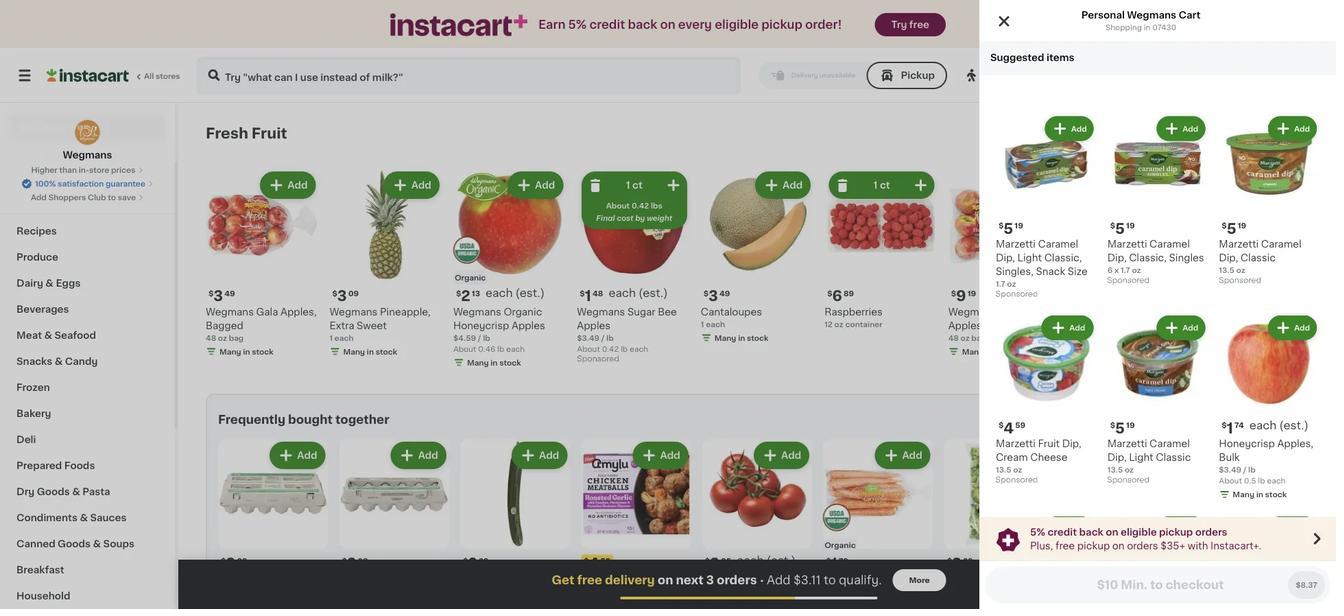 Task type: locate. For each thing, give the bounding box(es) containing it.
49
[[224, 289, 235, 297], [720, 289, 730, 297]]

add inside the add shoppers club to save link
[[31, 194, 47, 201]]

fruit inside marzetti fruit dip, cream cheese 13.5 oz
[[1038, 439, 1060, 449]]

/ for bee
[[601, 334, 605, 342]]

2 for $ 2 09
[[347, 556, 356, 571]]

100% satisfaction guarantee button
[[21, 176, 154, 189]]

/ inside honeycrisp apples, bulk $3.49 / lb about 0.5 lb each
[[1243, 466, 1247, 474]]

stock down wegmans pineapple, extra sweet 1 each
[[376, 348, 397, 355]]

0 horizontal spatial 9
[[956, 289, 966, 303]]

1 vertical spatial free
[[1056, 541, 1075, 551]]

6 for 6 oz container
[[1196, 320, 1201, 328]]

wegmans inside 'wegmans cleaned & cut microwaveable broccoli florets'
[[944, 574, 992, 584]]

marzetti for marzetti caramel dip, classic, singles
[[1108, 240, 1147, 249]]

1 horizontal spatial classic,
[[1129, 253, 1167, 263]]

section containing 3
[[206, 394, 1316, 609]]

ct inside product group
[[880, 180, 890, 190]]

lb up '0.67'
[[1102, 334, 1109, 342]]

wegmans honeycrisp apples, bagged 48 oz bag
[[949, 307, 1055, 342]]

remove wegmans sugar bee apples image
[[587, 177, 604, 193]]

lb right 0.46
[[497, 345, 504, 353]]

5% up plus,
[[1030, 527, 1045, 537]]

ct
[[633, 180, 643, 190], [880, 180, 890, 190]]

wegmans up extra
[[330, 307, 378, 317]]

$ 5 19 up singles,
[[999, 221, 1023, 236]]

2 vertical spatial orders
[[717, 575, 757, 586]]

0 vertical spatial credit
[[590, 19, 625, 31]]

5 down spinach,
[[1186, 602, 1191, 609]]

$
[[999, 222, 1004, 230], [1110, 222, 1115, 230], [1222, 222, 1227, 230], [209, 289, 214, 297], [332, 289, 337, 297], [456, 289, 461, 297], [580, 289, 585, 297], [704, 289, 709, 297], [827, 289, 832, 297], [951, 289, 956, 297], [999, 421, 1004, 429], [1110, 421, 1115, 429], [1222, 421, 1227, 429], [221, 557, 226, 565], [342, 557, 347, 565], [463, 557, 468, 565], [584, 557, 589, 565], [705, 557, 710, 565], [826, 557, 831, 565], [947, 557, 952, 565], [1068, 557, 1073, 565], [1189, 557, 1194, 565]]

sponsored badge image for marzetti caramel dip, light classic, singles, snack size
[[996, 291, 1038, 298]]

0 vertical spatial eligible
[[715, 19, 759, 31]]

many down 0.46
[[467, 359, 489, 366]]

(est.) inside $1.74 each (estimated) element
[[1280, 420, 1309, 431]]

0 vertical spatial 0.42
[[632, 202, 649, 210]]

0 vertical spatial back
[[628, 19, 657, 31]]

wegmans for wegmans fresh cut watermelon chunks $8.69 / lb about 0.67 lb each
[[1072, 307, 1120, 317]]

in down sweet
[[367, 348, 374, 355]]

0 vertical spatial fresh
[[206, 126, 248, 140]]

apples, inside wegmans gala apples, bagged 48 oz bag
[[281, 307, 317, 317]]

0 horizontal spatial orders
[[717, 575, 757, 586]]

caramel for marzetti caramel dip, classic
[[1261, 240, 1302, 249]]

2 79 from the left
[[1205, 557, 1215, 565]]

1 horizontal spatial honeycrisp
[[999, 307, 1055, 317]]

1 horizontal spatial apples
[[577, 321, 611, 330]]

announcement region
[[980, 517, 1336, 560]]

2 horizontal spatial 6
[[1196, 320, 1201, 328]]

credit up plus,
[[1048, 527, 1077, 537]]

wegmans for wegmans cleaned & cut microwaveable broccoli florets
[[944, 574, 992, 584]]

1 horizontal spatial credit
[[1048, 527, 1077, 537]]

$ 5 19 up 'marzetti caramel dip, light classic 13.5 oz'
[[1110, 421, 1135, 435]]

honeycrisp up $4.59
[[453, 321, 509, 330]]

1 horizontal spatial 49
[[720, 289, 730, 297]]

marzetti caramel dip, light classic, singles, snack size 1.7 oz
[[996, 240, 1088, 288]]

wegmans up carrots
[[823, 574, 871, 584]]

add button for wegmans cleaned & cut microwaveable broccoli florets
[[997, 443, 1050, 468]]

$ 3 49 up cantaloupes
[[704, 289, 730, 303]]

each inside $1.48 each (estimated) element
[[609, 288, 636, 299]]

each (est.) inside $1.48 each (estimated) element
[[609, 288, 668, 299]]

add button for cantaloupes
[[757, 173, 810, 198]]

1 horizontal spatial $ 4 59
[[999, 421, 1026, 435]]

wegmans left gala
[[206, 307, 254, 317]]

$ 3 49 up wegmans gala apples, bagged 48 oz bag
[[209, 289, 235, 303]]

1 vertical spatial 4
[[589, 556, 599, 571]]

by right cost
[[635, 214, 645, 222]]

(est.) up sugar
[[639, 288, 668, 299]]

goods for canned
[[58, 539, 91, 549]]

1 vertical spatial credit
[[1048, 527, 1077, 537]]

1 49 from the left
[[224, 289, 235, 297]]

0 horizontal spatial 49
[[224, 289, 235, 297]]

by inside ready by 11:35am link
[[1189, 70, 1203, 80]]

1 ct right remove raspberries icon
[[874, 180, 890, 190]]

caramel for marzetti caramel dip, classic, singles
[[1150, 240, 1190, 249]]

2 horizontal spatial honeycrisp
[[1219, 439, 1275, 449]]

orders for qualify.
[[717, 575, 757, 586]]

2 for $ 2 29
[[468, 556, 477, 571]]

apples down $2.13 each (estimated) element
[[512, 321, 545, 330]]

dip, inside 'marzetti caramel dip, light classic 13.5 oz'
[[1108, 453, 1127, 462]]

48
[[593, 289, 603, 297], [206, 334, 216, 342], [949, 334, 959, 342]]

view
[[1089, 70, 1114, 80], [1165, 128, 1189, 138]]

3 inside $ 3 05 each (est.)
[[710, 556, 720, 571]]

0.42 left lbs at the left top of page
[[632, 202, 649, 210]]

bagged for 9
[[987, 321, 1025, 330]]

0 horizontal spatial pickup
[[762, 19, 803, 31]]

wegmans up higher than in-store prices link
[[63, 150, 112, 160]]

sweet
[[357, 321, 387, 330]]

florets
[[987, 602, 1020, 609]]

1 vertical spatial fruit
[[1038, 439, 1060, 449]]

bagged inside wegmans gala apples, bagged 48 oz bag
[[206, 321, 243, 330]]

48 for 9
[[949, 334, 959, 342]]

apples inside wegmans organic honeycrisp apples $4.59 / lb about 0.46 lb each
[[512, 321, 545, 330]]

1.7 down singles,
[[996, 280, 1005, 288]]

1 left 74
[[1227, 421, 1233, 435]]

view inside popup button
[[1089, 70, 1114, 80]]

each down sugar
[[630, 345, 648, 353]]

0 vertical spatial orders
[[1195, 527, 1228, 537]]

free right try
[[910, 20, 930, 29]]

0 horizontal spatial apples
[[512, 321, 545, 330]]

pickup up $35+
[[1159, 527, 1193, 537]]

89
[[844, 289, 854, 297]]

in down honeycrisp apples, bulk $3.49 / lb about 0.5 lb each
[[1257, 491, 1264, 498]]

0.42
[[632, 202, 649, 210], [602, 345, 619, 353]]

ready by 11:35am link
[[1130, 67, 1247, 84]]

0 horizontal spatial honeycrisp
[[453, 321, 509, 330]]

raspberries inside product group
[[825, 307, 883, 317]]

each down cantaloupes
[[706, 320, 725, 328]]

2 horizontal spatial 48
[[949, 334, 959, 342]]

soups
[[103, 539, 134, 549]]

$ inside the $ 9 19
[[951, 289, 956, 297]]

1 horizontal spatial $3.49
[[1219, 466, 1242, 474]]

5 for marzetti caramel dip, light classic, singles, snack size
[[1004, 221, 1013, 236]]

lbs
[[651, 202, 663, 210]]

1 horizontal spatial 4
[[1004, 421, 1014, 435]]

each up sugar
[[609, 288, 636, 299]]

1 raspberries from the left
[[825, 307, 883, 317]]

1 horizontal spatial back
[[1079, 527, 1104, 537]]

light inside 'marzetti caramel dip, light classic 13.5 oz'
[[1129, 453, 1154, 462]]

(est.) for wegmans sugar bee apples
[[639, 288, 668, 299]]

29 for 2
[[479, 557, 489, 565]]

1 vertical spatial 0.42
[[602, 345, 619, 353]]

13.5 for 4
[[996, 466, 1012, 474]]

reg.
[[616, 561, 635, 570]]

0 horizontal spatial 79
[[839, 557, 849, 565]]

1 horizontal spatial 5%
[[1030, 527, 1045, 537]]

light inside 'marzetti caramel dip, light classic, singles, snack size 1.7 oz'
[[1018, 253, 1042, 263]]

section
[[206, 394, 1316, 609]]

1 vertical spatial view
[[1165, 128, 1189, 138]]

$ 6 89
[[827, 289, 854, 303]]

1 vertical spatial light
[[1129, 453, 1154, 462]]

0 vertical spatial view
[[1089, 70, 1114, 80]]

add button for wegmans italian-style boneless skinless chicken brea
[[1118, 443, 1171, 468]]

apples down $ 1 48
[[577, 321, 611, 330]]

1 down extra
[[330, 334, 333, 342]]

container inside raspberries 6 oz container
[[1214, 320, 1251, 328]]

2 bagged from the left
[[987, 321, 1025, 330]]

add inside treatment tracker modal dialog
[[767, 575, 791, 586]]

suggested
[[991, 53, 1044, 62]]

12
[[825, 320, 833, 328]]

classic, left the singles
[[1129, 253, 1167, 263]]

19 up wegmans honeycrisp apples, bagged 48 oz bag
[[968, 289, 976, 297]]

about down $8.69
[[1072, 345, 1095, 353]]

each inside wegmans fresh cut watermelon chunks $8.69 / lb about 0.67 lb each
[[1124, 345, 1143, 353]]

each inside $1.74 each (estimated) element
[[1250, 420, 1277, 431]]

/ for honeycrisp
[[478, 334, 481, 342]]

honeycrisp down 74
[[1219, 439, 1275, 449]]

sauces
[[90, 513, 127, 523]]

plus,
[[1030, 541, 1053, 551]]

2 bag from the left
[[972, 334, 986, 342]]

add button for 2
[[392, 443, 445, 468]]

sponsored badge image
[[1108, 277, 1149, 285], [1219, 277, 1261, 285], [996, 291, 1038, 298], [577, 355, 619, 363], [996, 476, 1038, 484], [1108, 476, 1149, 484]]

1.7 inside 'marzetti caramel dip, light classic, singles, snack size 1.7 oz'
[[996, 280, 1005, 288]]

shop link
[[8, 114, 167, 141]]

2 horizontal spatial pickup
[[1159, 527, 1193, 537]]

marzetti inside marzetti fruit dip, cream cheese 13.5 oz
[[996, 439, 1036, 449]]

2 29 from the left
[[963, 557, 973, 565]]

bagged for 3
[[206, 321, 243, 330]]

0 horizontal spatial classic
[[1156, 453, 1191, 462]]

wegmans inside wegmans organic honeycrisp apples $4.59 / lb about 0.46 lb each
[[453, 307, 501, 317]]

free inside treatment tracker modal dialog
[[577, 575, 602, 586]]

light for snack
[[1018, 253, 1042, 263]]

by
[[1189, 70, 1203, 80], [635, 214, 645, 222]]

1 vertical spatial 1.7
[[996, 280, 1005, 288]]

2 apples from the left
[[577, 321, 611, 330]]

/ inside wegmans sugar bee apples $3.49 / lb about 0.42 lb each
[[601, 334, 605, 342]]

2 inside $2.13 each (estimated) element
[[461, 289, 470, 303]]

next
[[676, 575, 704, 586]]

each down extra
[[335, 334, 354, 342]]

each right '0.67'
[[1124, 345, 1143, 353]]

raspberries down marzetti caramel dip, classic 13.5 oz
[[1196, 307, 1254, 317]]

29 up 'wegmans cleaned & cut microwaveable broccoli florets'
[[963, 557, 973, 565]]

1 vertical spatial honeycrisp
[[453, 321, 509, 330]]

1 vertical spatial orders
[[1127, 541, 1158, 551]]

higher
[[31, 166, 57, 174]]

frequently
[[218, 414, 285, 426]]

2 horizontal spatial apples,
[[1278, 439, 1314, 449]]

classic
[[1241, 253, 1276, 263], [1156, 453, 1191, 462]]

foods
[[64, 461, 95, 471]]

caramel inside 'marzetti caramel dip, light classic, singles, snack size 1.7 oz'
[[1038, 240, 1079, 249]]

wegmans italian-style boneless skinless chicken brea
[[1065, 574, 1174, 609]]

candy
[[65, 357, 98, 366]]

product group
[[996, 114, 1097, 302], [1108, 114, 1208, 288], [1219, 114, 1320, 288], [206, 169, 319, 360], [330, 169, 442, 360], [453, 169, 566, 371], [577, 169, 690, 367], [701, 169, 814, 346], [825, 169, 938, 330], [949, 169, 1061, 360], [1072, 169, 1185, 371], [1196, 169, 1309, 346], [996, 313, 1097, 488], [1108, 313, 1208, 488], [1219, 313, 1320, 503], [218, 439, 328, 609], [339, 439, 449, 609], [460, 439, 570, 609], [581, 439, 691, 609], [702, 439, 812, 609], [823, 439, 933, 609], [944, 439, 1054, 609], [1065, 439, 1175, 609], [1186, 439, 1297, 609], [996, 514, 1097, 609], [1108, 514, 1208, 609], [1219, 514, 1320, 609]]

cut up chunks
[[1152, 307, 1169, 317]]

lb
[[483, 334, 490, 342], [606, 334, 614, 342], [1102, 334, 1109, 342], [497, 345, 504, 353], [621, 345, 628, 353], [1115, 345, 1122, 353], [1249, 466, 1256, 474], [1258, 477, 1265, 485], [731, 602, 739, 609]]

each up on-
[[737, 555, 764, 566]]

2 vertical spatial honeycrisp
[[1219, 439, 1275, 449]]

stores
[[156, 72, 180, 80]]

1 vertical spatial 5%
[[1030, 527, 1045, 537]]

1 classic, from the left
[[1045, 253, 1082, 263]]

1.7 right "x"
[[1121, 267, 1130, 274]]

orders down $ 3 05 each (est.)
[[717, 575, 757, 586]]

together
[[335, 414, 389, 426]]

add button for wegmans honeycrisp apples, bagged
[[1004, 173, 1057, 198]]

79 down with
[[1205, 557, 1215, 565]]

more button
[[893, 569, 946, 591]]

each right 13
[[486, 288, 513, 299]]

dip,
[[996, 253, 1015, 263], [1108, 253, 1127, 263], [1219, 253, 1238, 263], [1062, 439, 1082, 449], [1108, 453, 1127, 462]]

chicken inside the wegmans italian-style boneless skinless chicken brea
[[1065, 602, 1105, 609]]

container for raspberries
[[845, 320, 883, 328]]

1 horizontal spatial $ 3 49
[[704, 289, 730, 303]]

1 vertical spatial $ 3 09
[[221, 556, 247, 571]]

1 bagged from the left
[[206, 321, 243, 330]]

0 vertical spatial 59
[[1015, 421, 1026, 429]]

1 vertical spatial 59
[[601, 557, 611, 565]]

back
[[628, 19, 657, 31], [1079, 527, 1104, 537]]

wegmans for wegmans organic spinach, baby 5 oz container
[[1186, 574, 1234, 584]]

2 horizontal spatial free
[[1056, 541, 1075, 551]]

main content
[[178, 103, 1336, 609]]

1 vertical spatial cut
[[944, 588, 962, 598]]

19 up "marzetti caramel dip, classic, singles 6 x 1.7 oz"
[[1126, 222, 1135, 230]]

by inside about 0.42 lbs final cost by weight
[[635, 214, 645, 222]]

wegmans inside wegmans pineapple, extra sweet 1 each
[[330, 307, 378, 317]]

2 ct from the left
[[880, 180, 890, 190]]

1 inside cantaloupes 1 each
[[701, 320, 704, 328]]

about down $ 1 48
[[577, 345, 600, 353]]

$6.89
[[638, 561, 667, 570]]

treatment tracker modal dialog
[[178, 560, 1336, 609]]

0.42 inside wegmans sugar bee apples $3.49 / lb about 0.42 lb each
[[602, 345, 619, 353]]

$ 5 19 for marzetti caramel dip, light classic, singles, snack size
[[999, 221, 1023, 236]]

wegmans for wegmans
[[63, 150, 112, 160]]

1 $ 3 49 from the left
[[209, 289, 235, 303]]

1 horizontal spatial fruit
[[1038, 439, 1060, 449]]

apples, for 3
[[281, 307, 317, 317]]

each right 0.46
[[506, 345, 525, 353]]

eggs
[[56, 279, 81, 288]]

oz inside marzetti caramel dip, classic 13.5 oz
[[1237, 267, 1246, 274]]

wegmans inside wegmans organic spinach, baby 5 oz container
[[1186, 574, 1234, 584]]

4 up cream
[[1004, 421, 1014, 435]]

card
[[634, 576, 651, 584]]

1 up wegmans sugar bee apples $3.49 / lb about 0.42 lb each
[[585, 289, 591, 303]]

5 for marzetti caramel dip, light classic
[[1115, 421, 1125, 435]]

pickup down suggested
[[986, 70, 1022, 80]]

chicken
[[614, 588, 654, 598], [1065, 602, 1105, 609]]

0 vertical spatial $3.49
[[577, 334, 600, 342]]

1 vertical spatial item carousel region
[[218, 434, 1316, 609]]

0 horizontal spatial credit
[[590, 19, 625, 31]]

apples, inside wegmans honeycrisp apples, bagged 48 oz bag
[[949, 321, 985, 330]]

1 29 from the left
[[479, 557, 489, 565]]

goods for dry
[[37, 487, 70, 497]]

07430
[[1153, 24, 1177, 31]]

0 horizontal spatial 1.7
[[996, 280, 1005, 288]]

higher than in-store prices
[[31, 166, 135, 174]]

0 horizontal spatial back
[[628, 19, 657, 31]]

1 vertical spatial $ 4 59
[[584, 556, 611, 571]]

marzetti for marzetti caramel dip, classic
[[1219, 240, 1259, 249]]

to inside treatment tracker modal dialog
[[824, 575, 836, 586]]

1 ct inside product group
[[874, 180, 890, 190]]

19 up 'marzetti caramel dip, light classic 13.5 oz'
[[1126, 421, 1135, 429]]

9 for $ 9 65
[[1073, 556, 1083, 571]]

wegmans for wegmans honeycrisp apples, bagged 48 oz bag
[[949, 307, 997, 317]]

increment quantity of wegmans sugar bee apples image
[[665, 177, 682, 193]]

honeycrisp inside wegmans organic honeycrisp apples $4.59 / lb about 0.46 lb each
[[453, 321, 509, 330]]

wegmans logo image
[[74, 119, 100, 145]]

apples inside wegmans sugar bee apples $3.49 / lb about 0.42 lb each
[[577, 321, 611, 330]]

/ up '0.5'
[[1243, 466, 1247, 474]]

19 up marzetti caramel dip, classic 13.5 oz
[[1238, 222, 1247, 230]]

about 0.42 lbs final cost by weight
[[596, 202, 673, 222]]

chicken down the delivery
[[614, 588, 654, 598]]

5 up "x"
[[1115, 221, 1125, 236]]

(est.) up honeycrisp apples, bulk $3.49 / lb about 0.5 lb each
[[1280, 420, 1309, 431]]

$ 4 59 up cream
[[999, 421, 1026, 435]]

/ up 0.46
[[478, 334, 481, 342]]

marzetti for marzetti caramel dip, light classic
[[1108, 439, 1147, 449]]

1 bag from the left
[[229, 334, 244, 342]]

$4.59
[[453, 334, 476, 342]]

None search field
[[196, 56, 741, 95]]

caramel inside marzetti caramel dip, classic 13.5 oz
[[1261, 240, 1302, 249]]

marzetti inside 'marzetti caramel dip, light classic, singles, snack size 1.7 oz'
[[996, 240, 1036, 249]]

0 horizontal spatial bag
[[229, 334, 244, 342]]

0 vertical spatial goods
[[37, 487, 70, 497]]

many in stock down sweet
[[343, 348, 397, 355]]

0 horizontal spatial 59
[[601, 557, 611, 565]]

$ 3 49
[[209, 289, 235, 303], [704, 289, 730, 303]]

item carousel region
[[206, 119, 1309, 383], [218, 434, 1316, 609]]

2 horizontal spatial 13.5
[[1219, 267, 1235, 274]]

0 horizontal spatial by
[[635, 214, 645, 222]]

$8.69
[[1072, 334, 1095, 342]]

many in stock down wegmans gala apples, bagged 48 oz bag
[[220, 348, 274, 355]]

0 horizontal spatial ct
[[633, 180, 643, 190]]

apples, for 9
[[949, 321, 985, 330]]

1 horizontal spatial 59
[[1015, 421, 1026, 429]]

0 vertical spatial light
[[1018, 253, 1042, 263]]

add button for wegmans organic spinach, baby
[[1239, 443, 1292, 468]]

49 up wegmans gala apples, bagged 48 oz bag
[[224, 289, 235, 297]]

orders up with
[[1195, 527, 1228, 537]]

eligible up /pkg (est.) on the bottom
[[1121, 527, 1157, 537]]

1 horizontal spatial 29
[[963, 557, 973, 565]]

0 horizontal spatial $ 3 49
[[209, 289, 235, 303]]

by right ready
[[1189, 70, 1203, 80]]

each inside $2.13 each (estimated) element
[[486, 288, 513, 299]]

2 raspberries from the left
[[1196, 307, 1254, 317]]

prices
[[111, 166, 135, 174]]

19 for marzetti caramel dip, light classic, singles, snack size
[[1015, 222, 1023, 230]]

/ inside wegmans organic honeycrisp apples $4.59 / lb about 0.46 lb each
[[478, 334, 481, 342]]

fruit for fresh
[[252, 126, 287, 140]]

sponsored badge image for marzetti fruit dip, cream cheese
[[996, 476, 1038, 484]]

item carousel region inside "section"
[[218, 434, 1316, 609]]

(est.) for honeycrisp apples, bulk
[[1280, 420, 1309, 431]]

classic inside 'marzetti caramel dip, light classic 13.5 oz'
[[1156, 453, 1191, 462]]

orders up /pkg (est.) on the bottom
[[1127, 541, 1158, 551]]

container inside raspberries 12 oz container
[[845, 320, 883, 328]]

2 $ 3 49 from the left
[[704, 289, 730, 303]]

0 horizontal spatial 29
[[479, 557, 489, 565]]

0 horizontal spatial $3.49
[[577, 334, 600, 342]]

$1.48 each (estimated) element
[[577, 287, 690, 305]]

0 horizontal spatial fruit
[[252, 126, 287, 140]]

0 horizontal spatial free
[[577, 575, 602, 586]]

about inside honeycrisp apples, bulk $3.49 / lb about 0.5 lb each
[[1219, 477, 1242, 485]]

9 inside "section"
[[1073, 556, 1083, 571]]

on
[[660, 19, 676, 31], [1106, 527, 1119, 537], [1113, 541, 1125, 551], [658, 575, 673, 586]]

cantaloupes
[[701, 307, 762, 317]]

wegmans organic honeycrisp apples $4.59 / lb about 0.46 lb each
[[453, 307, 545, 353]]

snacks & candy
[[16, 357, 98, 366]]

wegmans down $ 1 48
[[577, 307, 625, 317]]

add button for 6 oz container
[[1252, 173, 1305, 198]]

marzetti
[[996, 240, 1036, 249], [1108, 240, 1147, 249], [1219, 240, 1259, 249], [996, 439, 1036, 449], [1108, 439, 1147, 449]]

pickup for pickup at 100 farm view
[[986, 70, 1022, 80]]

ct up about 0.42 lbs final cost by weight at the top of the page
[[633, 180, 643, 190]]

2 inside 2 button
[[1299, 71, 1305, 80]]

sponsored badge image for marzetti caramel dip, classic
[[1219, 277, 1261, 285]]

79 for 3
[[1205, 557, 1215, 565]]

/ for the-
[[726, 602, 729, 609]]

$ 5 19 for marzetti caramel dip, classic
[[1222, 221, 1247, 236]]

dip, for marzetti caramel dip, light classic, singles, snack size
[[996, 253, 1015, 263]]

wegmans inside wegmans gala apples, bagged 48 oz bag
[[206, 307, 254, 317]]

wegmans for wegmans gala apples, bagged 48 oz bag
[[206, 307, 254, 317]]

65
[[1085, 557, 1095, 565]]

11:35am
[[1205, 70, 1247, 80]]

1 horizontal spatial free
[[910, 20, 930, 29]]

wegmans fresh cut watermelon chunks $8.69 / lb about 0.67 lb each
[[1072, 307, 1169, 353]]

6
[[1108, 267, 1113, 274], [832, 289, 842, 303], [1196, 320, 1201, 328]]

1 vertical spatial classic
[[1156, 453, 1191, 462]]

(est.) up wegmans organic honeycrisp apples $4.59 / lb about 0.46 lb each
[[516, 288, 545, 299]]

item carousel region containing 3
[[218, 434, 1316, 609]]

sponsored badge image for wegmans sugar bee apples
[[577, 355, 619, 363]]

classic, inside "marzetti caramel dip, classic, singles 6 x 1.7 oz"
[[1129, 253, 1167, 263]]

/ right "$2.29"
[[726, 602, 729, 609]]

1 vertical spatial apples,
[[949, 321, 985, 330]]

1 inside wegmans pineapple, extra sweet 1 each
[[330, 334, 333, 342]]

qualify.
[[839, 575, 882, 586]]

orders
[[1195, 527, 1228, 537], [1127, 541, 1158, 551], [717, 575, 757, 586]]

marzetti inside marzetti caramel dip, classic 13.5 oz
[[1219, 240, 1259, 249]]

0 vertical spatial apples,
[[281, 307, 317, 317]]

at
[[1025, 70, 1035, 80]]

0 vertical spatial to
[[108, 194, 116, 201]]

wegmans pineapple, extra sweet 1 each
[[330, 307, 431, 342]]

$ 4 59 inside with loyalty card price $4.59. original price $6.89. element
[[584, 556, 611, 571]]

$ 2 29
[[463, 556, 489, 571]]

13.5 for 5
[[1108, 466, 1123, 474]]

$1.74 each (estimated) element
[[1219, 419, 1320, 437]]

0 vertical spatial $ 3 09
[[332, 289, 359, 303]]

sponsored badge image down "x"
[[1108, 277, 1149, 285]]

marzetti caramel dip, light classic 13.5 oz
[[1108, 439, 1191, 474]]

sponsored badge image for marzetti caramel dip, light classic
[[1108, 476, 1149, 484]]

each (est.) right 13
[[486, 288, 545, 299]]

household link
[[8, 583, 167, 609]]

organic inside wegmans organic spinach, baby 5 oz container
[[1237, 574, 1275, 584]]

view right farm
[[1089, 70, 1114, 80]]

oz inside wegmans organic carrots 16 oz
[[834, 602, 843, 609]]

oz inside wegmans gala apples, bagged 48 oz bag
[[218, 334, 227, 342]]

marzetti inside "marzetti caramel dip, classic, singles 6 x 1.7 oz"
[[1108, 240, 1147, 249]]

1 ct from the left
[[633, 180, 643, 190]]

$ inside $ 1 48
[[580, 289, 585, 297]]

0 vertical spatial 9
[[956, 289, 966, 303]]

0 vertical spatial by
[[1189, 70, 1203, 80]]

0 horizontal spatial cut
[[944, 588, 962, 598]]

wegmans inside wegmans fresh cut watermelon chunks $8.69 / lb about 0.67 lb each
[[1072, 307, 1120, 317]]

it
[[60, 150, 67, 160]]

2 classic, from the left
[[1129, 253, 1167, 263]]

items
[[1047, 53, 1075, 62]]

raspberries 6 oz container
[[1196, 307, 1254, 328]]

add button for wegmans organic carrots
[[876, 443, 929, 468]]

order!
[[805, 19, 842, 31]]

add button for honeycrisp apples, bulk
[[1268, 316, 1317, 340]]

each right 74
[[1250, 420, 1277, 431]]

amylu chicken meatballs, roaste
[[581, 588, 674, 609]]

raspberries for 6 oz container
[[1196, 307, 1254, 317]]

5 up marzetti caramel dip, classic 13.5 oz
[[1227, 221, 1237, 236]]

snacks
[[16, 357, 52, 366]]

$9.65 per package (estimated) element
[[1065, 555, 1175, 572]]

1 vertical spatial to
[[824, 575, 836, 586]]

caramel inside 'marzetti caramel dip, light classic 13.5 oz'
[[1150, 439, 1190, 449]]

19 for marzetti caramel dip, light classic
[[1126, 421, 1135, 429]]

2 vertical spatial apples,
[[1278, 439, 1314, 449]]

about down $4.59
[[453, 345, 476, 353]]

29 for 3
[[963, 557, 973, 565]]

2 1 ct from the left
[[874, 180, 890, 190]]

stock down honeycrisp apples, bulk $3.49 / lb about 0.5 lb each
[[1265, 491, 1287, 498]]

1 horizontal spatial 1 ct
[[874, 180, 890, 190]]

many
[[715, 334, 736, 342], [1210, 334, 1232, 342], [220, 348, 241, 355], [343, 348, 365, 355], [962, 348, 984, 355], [467, 359, 489, 366], [1086, 359, 1108, 366], [1233, 491, 1255, 498]]

$3.49
[[577, 334, 600, 342], [1219, 466, 1242, 474]]

dip, up cheese
[[1062, 439, 1082, 449]]

add button for $8.69 / lb
[[1128, 173, 1181, 198]]

0 horizontal spatial classic,
[[1045, 253, 1082, 263]]

stock down wegmans organic honeycrisp apples $4.59 / lb about 0.46 lb each
[[500, 359, 521, 366]]

caramel for marzetti caramel dip, light classic, singles, snack size
[[1038, 240, 1079, 249]]

$3.11
[[794, 575, 821, 586]]

1 79 from the left
[[839, 557, 849, 565]]

eligible right every
[[715, 19, 759, 31]]

79 inside $ 3 79
[[1205, 557, 1215, 565]]

each (est.) inside $1.74 each (estimated) element
[[1250, 420, 1309, 431]]

$3.49 down $ 1 48
[[577, 334, 600, 342]]

0 horizontal spatial bagged
[[206, 321, 243, 330]]

1 horizontal spatial 79
[[1205, 557, 1215, 565]]

& inside 'wegmans cleaned & cut microwaveable broccoli florets'
[[1038, 574, 1045, 584]]

apples, inside honeycrisp apples, bulk $3.49 / lb about 0.5 lb each
[[1278, 439, 1314, 449]]

/ down $ 1 48
[[601, 334, 605, 342]]

in left the 07430
[[1144, 24, 1151, 31]]

$ inside $ 1 79
[[826, 557, 831, 565]]

0 horizontal spatial light
[[1018, 253, 1042, 263]]

1 horizontal spatial light
[[1129, 453, 1154, 462]]

main content containing fresh fruit
[[178, 103, 1336, 609]]

oz
[[1132, 267, 1141, 274], [1237, 267, 1246, 274], [1007, 280, 1016, 288], [835, 320, 844, 328], [1203, 320, 1212, 328], [218, 334, 227, 342], [961, 334, 970, 342], [1013, 466, 1022, 474], [1125, 466, 1134, 474], [834, 602, 843, 609], [1193, 602, 1202, 609]]

0 vertical spatial honeycrisp
[[999, 307, 1055, 317]]

each (est.) inside $2.13 each (estimated) element
[[486, 288, 545, 299]]

oz inside wegmans honeycrisp apples, bagged 48 oz bag
[[961, 334, 970, 342]]

5%
[[568, 19, 587, 31], [1030, 527, 1045, 537]]

organic inside wegmans organic carrots 16 oz
[[874, 574, 912, 584]]

try
[[891, 20, 907, 29]]

bagged inside wegmans honeycrisp apples, bagged 48 oz bag
[[987, 321, 1025, 330]]

1 1 ct from the left
[[626, 180, 643, 190]]

$ 1 48
[[580, 289, 603, 303]]

2 vertical spatial 6
[[1196, 320, 1201, 328]]

add button for wegmans gala apples, bagged
[[262, 173, 314, 198]]

lb down sugar
[[621, 345, 628, 353]]

0 vertical spatial cut
[[1152, 307, 1169, 317]]

many in stock
[[715, 334, 769, 342], [1210, 334, 1264, 342], [220, 348, 274, 355], [343, 348, 397, 355], [962, 348, 1016, 355], [467, 359, 521, 366], [1086, 359, 1140, 366], [1233, 491, 1287, 498]]

1 horizontal spatial each (est.)
[[609, 288, 668, 299]]

59
[[1015, 421, 1026, 429], [601, 557, 611, 565]]

2 vertical spatial free
[[577, 575, 602, 586]]

pickup up 65
[[1078, 541, 1110, 551]]

wegmans for wegmans organic carrots 16 oz
[[823, 574, 871, 584]]

79 inside $ 1 79
[[839, 557, 849, 565]]

wegmans up watermelon
[[1072, 307, 1120, 317]]

1 apples from the left
[[512, 321, 545, 330]]

meatballs,
[[581, 602, 631, 609]]

marzetti caramel dip, classic 13.5 oz
[[1219, 240, 1302, 274]]

1 horizontal spatial apples,
[[949, 321, 985, 330]]

goods down the condiments & sauces
[[58, 539, 91, 549]]

each inside $ 3 05 each (est.)
[[737, 555, 764, 566]]

1 horizontal spatial 13.5
[[1108, 466, 1123, 474]]

1 ct up about 0.42 lbs final cost by weight at the top of the page
[[626, 180, 643, 190]]

$ inside $ 9 65
[[1068, 557, 1073, 565]]

(est.)
[[516, 288, 545, 299], [639, 288, 668, 299], [1280, 420, 1309, 431], [767, 555, 796, 566], [1127, 555, 1157, 566]]

9 for $ 9 19
[[956, 289, 966, 303]]

eligible
[[715, 19, 759, 31], [1121, 527, 1157, 537]]

2 49 from the left
[[720, 289, 730, 297]]

baby
[[1230, 588, 1255, 598]]

sponsored badge image for marzetti caramel dip, classic, singles
[[1108, 277, 1149, 285]]



Task type: describe. For each thing, give the bounding box(es) containing it.
beverages
[[16, 305, 69, 314]]

light for oz
[[1129, 453, 1154, 462]]

many down raspberries 6 oz container on the right of page
[[1210, 334, 1232, 342]]

0 horizontal spatial 5%
[[568, 19, 587, 31]]

49 for cantaloupes
[[720, 289, 730, 297]]

remove raspberries image
[[835, 177, 851, 193]]

$ inside $ 2 29
[[463, 557, 468, 565]]

club
[[88, 194, 106, 201]]

$3.49 inside wegmans sugar bee apples $3.49 / lb about 0.42 lb each
[[577, 334, 600, 342]]

$2.29
[[702, 602, 724, 609]]

free inside the 5% credit back on eligible pickup orders plus, free pickup on orders $35+ with instacart+.
[[1056, 541, 1075, 551]]

carrots
[[823, 588, 859, 598]]

many in stock down '0.67'
[[1086, 359, 1140, 366]]

add button for wegmans organic honeycrisp apples
[[509, 173, 562, 198]]

$ 3 79
[[1189, 556, 1215, 571]]

bakery link
[[8, 401, 167, 427]]

& left 'eggs'
[[45, 279, 53, 288]]

1 horizontal spatial $ 3 09
[[332, 289, 359, 303]]

more
[[909, 577, 930, 584]]

oz inside "marzetti caramel dip, classic, singles 6 x 1.7 oz"
[[1132, 267, 1141, 274]]

bakery
[[16, 409, 51, 418]]

13
[[472, 289, 480, 297]]

$ inside $ 3 05 each (est.)
[[705, 557, 710, 565]]

$ inside $ 2 13
[[456, 289, 461, 297]]

1 right remove raspberries icon
[[874, 180, 878, 190]]

deli
[[16, 435, 36, 445]]

0.42 inside about 0.42 lbs final cost by weight
[[632, 202, 649, 210]]

$ 3 49 for cantaloupes
[[704, 289, 730, 303]]

1 up carrots
[[831, 556, 837, 571]]

pickup at 100 farm view button
[[964, 56, 1114, 95]]

wegmans for wegmans pineapple, extra sweet 1 each
[[330, 307, 378, 317]]

express icon image
[[390, 13, 527, 36]]

many down cantaloupes 1 each
[[715, 334, 736, 342]]

05
[[721, 557, 731, 565]]

$ inside $ 1 74
[[1222, 421, 1227, 429]]

$2.13 each (estimated) element
[[453, 287, 566, 305]]

fresh inside wegmans fresh cut watermelon chunks $8.69 / lb about 0.67 lb each
[[1123, 307, 1149, 317]]

& left candy
[[55, 357, 63, 366]]

5% inside the 5% credit back on eligible pickup orders plus, free pickup on orders $35+ with instacart+.
[[1030, 527, 1045, 537]]

stock down cantaloupes 1 each
[[747, 334, 769, 342]]

$ 3 05 each (est.)
[[705, 555, 796, 571]]

19 for marzetti caramel dip, classic
[[1238, 222, 1247, 230]]

container for 6 oz container
[[1214, 320, 1251, 328]]

tomatoes
[[702, 574, 750, 584]]

2 button
[[1264, 59, 1320, 92]]

delivery
[[605, 575, 655, 586]]

produce link
[[8, 244, 167, 270]]

extra
[[330, 321, 354, 330]]

many in stock down cantaloupes 1 each
[[715, 334, 769, 342]]

cleaned
[[995, 574, 1035, 584]]

singles
[[1169, 253, 1204, 263]]

chicken inside amylu chicken meatballs, roaste
[[614, 588, 654, 598]]

stock down raspberries 6 oz container on the right of page
[[1242, 334, 1264, 342]]

free for try
[[910, 20, 930, 29]]

classic inside marzetti caramel dip, classic 13.5 oz
[[1241, 253, 1276, 263]]

singles,
[[996, 267, 1034, 277]]

0 horizontal spatial fresh
[[206, 126, 248, 140]]

container inside wegmans organic spinach, baby 5 oz container
[[1204, 602, 1241, 609]]

get free delivery on next 3 orders • add $3.11 to qualify.
[[552, 575, 882, 586]]

19 for wegmans honeycrisp apples, bagged
[[968, 289, 976, 297]]

produce
[[16, 252, 58, 262]]

1 up about 0.42 lbs final cost by weight at the top of the page
[[626, 180, 630, 190]]

$ inside $ 3 79
[[1189, 557, 1194, 565]]

item carousel region containing fresh fruit
[[206, 119, 1309, 383]]

$ inside $ 3 29
[[947, 557, 952, 565]]

save
[[118, 194, 136, 201]]

bulk
[[1219, 453, 1240, 462]]

many down wegmans gala apples, bagged 48 oz bag
[[220, 348, 241, 355]]

0 vertical spatial pickup
[[762, 19, 803, 31]]

(est.) for wegmans italian-style boneless skinless chicken brea
[[1127, 555, 1157, 566]]

wegmans cleaned & cut microwaveable broccoli florets
[[944, 574, 1045, 609]]

4 inside item carousel region
[[589, 556, 599, 571]]

0 vertical spatial $ 4 59
[[999, 421, 1026, 435]]

3 inside treatment tracker modal dialog
[[706, 575, 714, 586]]

in down 0.46
[[491, 359, 498, 366]]

1.7 inside "marzetti caramel dip, classic, singles 6 x 1.7 oz"
[[1121, 267, 1130, 274]]

6 inside "marzetti caramel dip, classic, singles 6 x 1.7 oz"
[[1108, 267, 1113, 274]]

vine
[[702, 588, 723, 598]]

each (est.) for honeycrisp apples, bulk
[[1250, 420, 1309, 431]]

in down wegmans gala apples, bagged 48 oz bag
[[243, 348, 250, 355]]

59 inside with loyalty card price $4.59. original price $6.89. element
[[601, 557, 611, 565]]

dip, for marzetti caramel dip, classic, singles
[[1108, 253, 1127, 263]]

$ 5 19 for marzetti caramel dip, light classic
[[1110, 421, 1135, 435]]

oz inside wegmans organic spinach, baby 5 oz container
[[1193, 602, 1202, 609]]

$ 3 09 inside "section"
[[221, 556, 247, 571]]

about inside wegmans fresh cut watermelon chunks $8.69 / lb about 0.67 lb each
[[1072, 345, 1095, 353]]

lb inside tomatoes on-the- vine $2.29 / lb
[[731, 602, 739, 609]]

ready
[[1152, 70, 1187, 80]]

free for get
[[577, 575, 602, 586]]

wegmans sugar bee apples $3.49 / lb about 0.42 lb each
[[577, 307, 677, 353]]

cut inside 'wegmans cleaned & cut microwaveable broccoli florets'
[[944, 588, 962, 598]]

again
[[69, 150, 96, 160]]

prepared foods
[[16, 461, 95, 471]]

49 for wegmans
[[224, 289, 235, 297]]

broccoli
[[944, 602, 984, 609]]

many in stock down '0.5'
[[1233, 491, 1287, 498]]

(est.) for wegmans organic honeycrisp apples
[[516, 288, 545, 299]]

cost
[[617, 214, 633, 222]]

ct for increment quantity of raspberries icon
[[880, 180, 890, 190]]

ct for increment quantity of wegmans sugar bee apples icon
[[633, 180, 643, 190]]

5 inside wegmans organic spinach, baby 5 oz container
[[1186, 602, 1191, 609]]

many down wegmans honeycrisp apples, bagged 48 oz bag
[[962, 348, 984, 355]]

wegmans organic carrots 16 oz
[[823, 574, 912, 609]]

in down cantaloupes 1 each
[[738, 334, 745, 342]]

/pkg (est.)
[[1100, 555, 1157, 566]]

with loyalty card price $4.59. original price $6.89. element
[[581, 555, 691, 572]]

about inside wegmans sugar bee apples $3.49 / lb about 0.42 lb each
[[577, 345, 600, 353]]

bag for 9
[[972, 334, 986, 342]]

wegmans for wegmans italian-style boneless skinless chicken brea
[[1065, 574, 1113, 584]]

wegmans for wegmans sugar bee apples $3.49 / lb about 0.42 lb each
[[577, 307, 625, 317]]

frozen link
[[8, 375, 167, 401]]

in inside personal wegmans cart shopping in 07430
[[1144, 24, 1151, 31]]

shop
[[38, 123, 64, 132]]

breakfast link
[[8, 557, 167, 583]]

lb down $1.48 each (estimated) element
[[606, 334, 614, 342]]

48 inside $ 1 48
[[593, 289, 603, 297]]

than
[[59, 166, 77, 174]]

reg. $6.89
[[616, 561, 667, 570]]

oz inside 'marzetti caramel dip, light classic, singles, snack size 1.7 oz'
[[1007, 280, 1016, 288]]

dairy
[[16, 279, 43, 288]]

48 for 3
[[206, 334, 216, 342]]

add shoppers club to save link
[[31, 192, 144, 203]]

0 horizontal spatial eligible
[[715, 19, 759, 31]]

view more button
[[1160, 119, 1232, 147]]

product group containing 6
[[825, 169, 938, 330]]

microwaveable
[[964, 588, 1037, 598]]

each (est.) for wegmans sugar bee apples
[[609, 288, 668, 299]]

$3.05 each (estimated) element
[[702, 555, 812, 572]]

many down '0.5'
[[1233, 491, 1255, 498]]

pickup at 100 farm view
[[986, 70, 1114, 80]]

many in stock down wegmans honeycrisp apples, bagged 48 oz bag
[[962, 348, 1016, 355]]

marzetti for marzetti caramel dip, light classic, singles, snack size
[[996, 240, 1036, 249]]

apples for sugar
[[577, 321, 611, 330]]

in down '0.67'
[[1110, 359, 1117, 366]]

guarantee
[[106, 180, 145, 188]]

service type group
[[759, 62, 947, 89]]

tomatoes on-the- vine $2.29 / lb
[[702, 574, 793, 609]]

$ inside $ 6 89
[[827, 289, 832, 297]]

orders for orders
[[1195, 527, 1228, 537]]

wegmans for wegmans organic honeycrisp apples $4.59 / lb about 0.46 lb each
[[453, 307, 501, 317]]

add button for amylu chicken meatballs, roaste
[[634, 443, 687, 468]]

personal
[[1082, 10, 1125, 20]]

organic inside wegmans organic honeycrisp apples $4.59 / lb about 0.46 lb each
[[504, 307, 542, 317]]

& left "sauces"
[[80, 513, 88, 523]]

oz inside raspberries 12 oz container
[[835, 320, 844, 328]]

$ 2 09
[[342, 556, 368, 571]]

italian-
[[1116, 574, 1149, 584]]

credit inside the 5% credit back on eligible pickup orders plus, free pickup on orders $35+ with instacart+.
[[1048, 527, 1077, 537]]

$ 5 19 for marzetti caramel dip, classic, singles
[[1110, 221, 1135, 236]]

on inside treatment tracker modal dialog
[[658, 575, 673, 586]]

marzetti for marzetti fruit dip, cream cheese
[[996, 439, 1036, 449]]

wegmans inside personal wegmans cart shopping in 07430
[[1127, 10, 1177, 20]]

1 ct for remove wegmans sugar bee apples "image"
[[626, 180, 643, 190]]

79 for 1
[[839, 557, 849, 565]]

lb up 0.46
[[483, 334, 490, 342]]

the-
[[770, 574, 793, 584]]

2 for $ 2 13
[[461, 289, 470, 303]]

$35+
[[1161, 541, 1186, 551]]

fruit for marzetti
[[1038, 439, 1060, 449]]

condiments & sauces link
[[8, 505, 167, 531]]

boneless
[[1065, 588, 1110, 598]]

prepared
[[16, 461, 62, 471]]

each (est.) for wegmans organic honeycrisp apples
[[486, 288, 545, 299]]

recipes link
[[8, 218, 167, 244]]

pickup for pickup
[[901, 71, 935, 80]]

apples for organic
[[512, 321, 545, 330]]

dip, for marzetti caramel dip, classic
[[1219, 253, 1238, 263]]

ready by 11:35am
[[1152, 70, 1247, 80]]

suggested items
[[991, 53, 1075, 62]]

cream
[[996, 453, 1028, 462]]

with
[[585, 576, 603, 584]]

13.5 inside marzetti caramel dip, classic 13.5 oz
[[1219, 267, 1235, 274]]

& right meat
[[44, 331, 52, 340]]

/ inside wegmans fresh cut watermelon chunks $8.69 / lb about 0.67 lb each
[[1097, 334, 1100, 342]]

in down raspberries 6 oz container on the right of page
[[1233, 334, 1240, 342]]

pineapple,
[[380, 307, 431, 317]]

honeycrisp inside honeycrisp apples, bulk $3.49 / lb about 0.5 lb each
[[1219, 439, 1275, 449]]

cheese
[[1031, 453, 1068, 462]]

$ 3 49 for wegmans gala apples, bagged
[[209, 289, 235, 303]]

$3.49 inside honeycrisp apples, bulk $3.49 / lb about 0.5 lb each
[[1219, 466, 1242, 474]]

dairy & eggs link
[[8, 270, 167, 296]]

honeycrisp apples, bulk $3.49 / lb about 0.5 lb each
[[1219, 439, 1314, 485]]

stock down wegmans fresh cut watermelon chunks $8.69 / lb about 0.67 lb each on the right bottom of the page
[[1118, 359, 1140, 366]]

about inside about 0.42 lbs final cost by weight
[[606, 202, 630, 210]]

view more
[[1165, 128, 1217, 138]]

2 vertical spatial pickup
[[1078, 541, 1110, 551]]

& left pasta
[[72, 487, 80, 497]]

bee
[[658, 307, 677, 317]]

many down '0.67'
[[1086, 359, 1108, 366]]

dip, for marzetti fruit dip, cream cheese
[[1062, 439, 1082, 449]]

add button for 3
[[271, 443, 324, 468]]

pickup button
[[867, 62, 947, 89]]

•
[[760, 575, 764, 586]]

higher than in-store prices link
[[31, 165, 144, 176]]

0.5
[[1244, 477, 1256, 485]]

100% satisfaction guarantee
[[35, 180, 145, 188]]

lb right '0.67'
[[1115, 345, 1122, 353]]

classic, inside 'marzetti caramel dip, light classic, singles, snack size 1.7 oz'
[[1045, 253, 1082, 263]]

1 horizontal spatial orders
[[1127, 541, 1158, 551]]

(est.) inside $ 3 05 each (est.)
[[767, 555, 796, 566]]

oz inside marzetti fruit dip, cream cheese 13.5 oz
[[1013, 466, 1022, 474]]

$ inside $ 2 09
[[342, 557, 347, 565]]

many in stock down raspberries 6 oz container on the right of page
[[1210, 334, 1264, 342]]

stock down wegmans gala apples, bagged 48 oz bag
[[252, 348, 274, 355]]

each inside wegmans pineapple, extra sweet 1 each
[[335, 334, 354, 342]]

back inside the 5% credit back on eligible pickup orders plus, free pickup on orders $35+ with instacart+.
[[1079, 527, 1104, 537]]

& left soups on the bottom left
[[93, 539, 101, 549]]

lb up '0.5'
[[1249, 466, 1256, 474]]

19 for marzetti caramel dip, classic, singles
[[1126, 222, 1135, 230]]

add button for tomatoes on-the- vine
[[755, 443, 808, 468]]

74
[[1235, 421, 1244, 429]]

add button for cucumber, seedless
[[513, 443, 566, 468]]

in down wegmans honeycrisp apples, bagged 48 oz bag
[[986, 348, 993, 355]]

pasta
[[82, 487, 110, 497]]

oz inside raspberries 6 oz container
[[1203, 320, 1212, 328]]

meat & seafood link
[[8, 322, 167, 348]]

bag for 3
[[229, 334, 244, 342]]

view inside "popup button"
[[1165, 128, 1189, 138]]

caramel for marzetti caramel dip, light classic
[[1150, 439, 1190, 449]]

add button for wegmans pineapple, extra sweet
[[385, 173, 438, 198]]

6 for 6
[[832, 289, 842, 303]]

about inside wegmans organic honeycrisp apples $4.59 / lb about 0.46 lb each
[[453, 345, 476, 353]]

instacart logo image
[[47, 67, 129, 84]]

100%
[[35, 180, 56, 188]]

increment quantity of raspberries image
[[913, 177, 929, 193]]

each inside cantaloupes 1 each
[[706, 320, 725, 328]]

each inside wegmans organic honeycrisp apples $4.59 / lb about 0.46 lb each
[[506, 345, 525, 353]]

recipes
[[16, 226, 57, 236]]

oz inside 'marzetti caramel dip, light classic 13.5 oz'
[[1125, 466, 1134, 474]]

each inside wegmans sugar bee apples $3.49 / lb about 0.42 lb each
[[630, 345, 648, 353]]

many down extra
[[343, 348, 365, 355]]

lb right '0.5'
[[1258, 477, 1265, 485]]

each inside honeycrisp apples, bulk $3.49 / lb about 0.5 lb each
[[1267, 477, 1286, 485]]

final
[[596, 214, 615, 222]]

09 inside $ 2 09
[[358, 557, 368, 565]]

meat
[[16, 331, 42, 340]]

bought
[[288, 414, 333, 426]]

1 ct for remove raspberries icon
[[874, 180, 890, 190]]

wegmans organic spinach, baby 5 oz container
[[1186, 574, 1275, 609]]

many in stock down 0.46
[[467, 359, 521, 366]]

5 for marzetti caramel dip, classic
[[1227, 221, 1237, 236]]

stock down wegmans honeycrisp apples, bagged 48 oz bag
[[995, 348, 1016, 355]]

lists
[[38, 178, 62, 187]]

wegmans link
[[63, 119, 112, 162]]

in-
[[79, 166, 89, 174]]

eligible inside the 5% credit back on eligible pickup orders plus, free pickup on orders $35+ with instacart+.
[[1121, 527, 1157, 537]]

with
[[1188, 541, 1208, 551]]

honeycrisp inside wegmans honeycrisp apples, bagged 48 oz bag
[[999, 307, 1055, 317]]

$ 9 19
[[951, 289, 976, 303]]

cut inside wegmans fresh cut watermelon chunks $8.69 / lb about 0.67 lb each
[[1152, 307, 1169, 317]]



Task type: vqa. For each thing, say whether or not it's contained in the screenshot.
holiday ca! image
no



